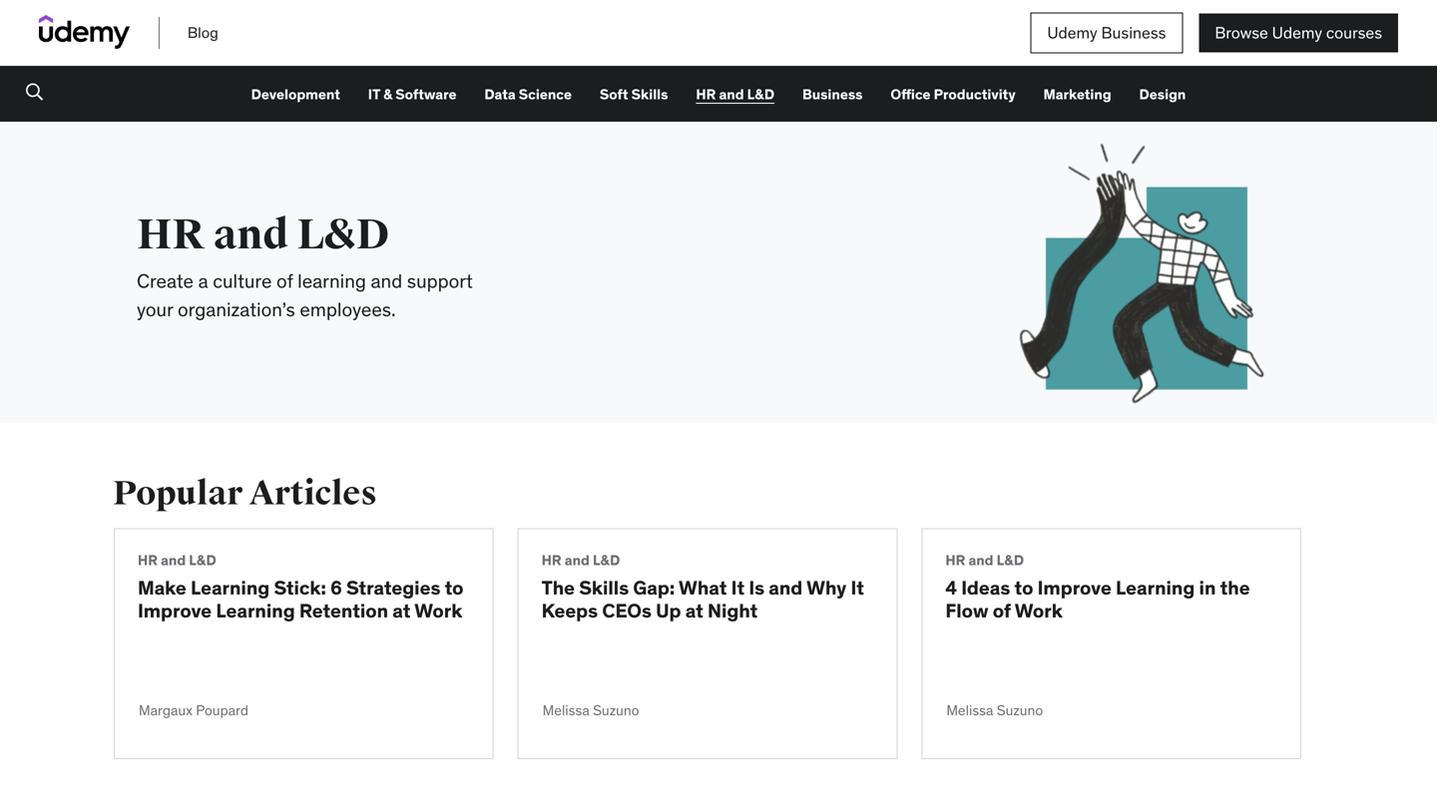 Task type: describe. For each thing, give the bounding box(es) containing it.
hr and l&d link
[[696, 85, 775, 103]]

blog link
[[188, 23, 218, 42]]

gap:
[[633, 576, 675, 600]]

l&d for hr and l&d 4 ideas to improve learning in the flow of work
[[997, 551, 1024, 569]]

hr for hr and l&d make learning stick: 6 strategies to improve learning retention at work
[[138, 551, 158, 569]]

blog
[[188, 23, 218, 42]]

business link
[[803, 85, 863, 103]]

make
[[138, 576, 186, 600]]

melissa for 4 ideas to improve learning in the flow of work
[[947, 702, 994, 720]]

skills inside the hr and l&d the skills gap: what it is and why it keeps ceos up at night
[[579, 576, 629, 600]]

culture
[[213, 269, 272, 293]]

suzuno for keeps
[[593, 702, 639, 720]]

and for hr and l&d 4 ideas to improve learning in the flow of work
[[969, 551, 994, 569]]

employees.
[[300, 297, 396, 321]]

up
[[656, 599, 681, 623]]

and for hr and l&d make learning stick: 6 strategies to improve learning retention at work
[[161, 551, 186, 569]]

a
[[198, 269, 208, 293]]

at inside the hr and l&d make learning stick: 6 strategies to improve learning retention at work
[[393, 599, 411, 623]]

strategies
[[346, 576, 441, 600]]

is
[[749, 576, 765, 600]]

udemy business
[[1047, 22, 1166, 43]]

it & software
[[368, 85, 457, 103]]

soft
[[600, 85, 628, 103]]

development link
[[251, 85, 340, 103]]

articles
[[249, 473, 377, 515]]

2 it from the left
[[851, 576, 864, 600]]

it
[[368, 85, 380, 103]]

melissa for the skills gap: what it is and why it keeps ceos up at night
[[543, 702, 590, 720]]

hr for hr and l&d the skills gap: what it is and why it keeps ceos up at night
[[542, 551, 562, 569]]

the
[[1220, 576, 1250, 600]]

hr and l&d 4 ideas to improve learning in the flow of work
[[946, 551, 1250, 623]]

4
[[946, 576, 957, 600]]

to inside the hr and l&d make learning stick: 6 strategies to improve learning retention at work
[[445, 576, 464, 600]]

udemy business link
[[1030, 12, 1183, 53]]

learning right the make
[[191, 576, 270, 600]]

4 ideas to improve learning in the flow of work link
[[946, 576, 1278, 645]]

and for hr and l&d create a culture of learning and support your organization's employees.
[[213, 209, 289, 261]]

1 udemy from the left
[[1047, 22, 1098, 43]]

office
[[891, 85, 931, 103]]

night
[[708, 599, 758, 623]]

productivity
[[934, 85, 1016, 103]]

2 udemy from the left
[[1272, 22, 1323, 43]]

soft skills link
[[600, 85, 668, 103]]

organization's
[[178, 297, 295, 321]]

learning
[[298, 269, 366, 293]]

margaux poupard
[[139, 702, 249, 720]]

of inside hr and l&d create a culture of learning and support your organization's employees.
[[277, 269, 293, 293]]

browse
[[1215, 22, 1269, 43]]

office productivity link
[[891, 85, 1016, 103]]

science
[[519, 85, 572, 103]]

it & software link
[[368, 85, 457, 103]]

the skills gap: what it is and why it keeps ceos up at night link
[[542, 576, 874, 645]]

hr and l&d the skills gap: what it is and why it keeps ceos up at night
[[542, 551, 864, 623]]

courses
[[1327, 22, 1383, 43]]

support
[[407, 269, 473, 293]]

work inside the hr and l&d make learning stick: 6 strategies to improve learning retention at work
[[415, 599, 463, 623]]

soft skills
[[600, 85, 668, 103]]



Task type: locate. For each thing, give the bounding box(es) containing it.
l&d inside the hr and l&d make learning stick: 6 strategies to improve learning retention at work
[[189, 551, 216, 569]]

of
[[277, 269, 293, 293], [993, 599, 1011, 623]]

6
[[331, 576, 342, 600]]

&
[[383, 85, 392, 103]]

work right "retention"
[[415, 599, 463, 623]]

to
[[445, 576, 464, 600], [1015, 576, 1034, 600]]

work right ideas
[[1015, 599, 1063, 623]]

1 at from the left
[[393, 599, 411, 623]]

1 to from the left
[[445, 576, 464, 600]]

0 horizontal spatial melissa suzuno
[[543, 702, 639, 720]]

suzuno
[[593, 702, 639, 720], [997, 702, 1043, 720]]

l&d inside the hr and l&d the skills gap: what it is and why it keeps ceos up at night
[[593, 551, 620, 569]]

marketing
[[1044, 85, 1112, 103]]

it
[[731, 576, 745, 600], [851, 576, 864, 600]]

l&d up ceos
[[593, 551, 620, 569]]

1 vertical spatial skills
[[579, 576, 629, 600]]

improve inside hr and l&d 4 ideas to improve learning in the flow of work
[[1038, 576, 1112, 600]]

margaux
[[139, 702, 193, 720]]

l&d for hr and l&d make learning stick: 6 strategies to improve learning retention at work
[[189, 551, 216, 569]]

business
[[1102, 22, 1166, 43], [803, 85, 863, 103]]

at
[[393, 599, 411, 623], [685, 599, 704, 623]]

and for hr and l&d
[[719, 85, 744, 103]]

1 horizontal spatial skills
[[632, 85, 668, 103]]

hr inside hr and l&d create a culture of learning and support your organization's employees.
[[137, 209, 206, 261]]

data science
[[484, 85, 572, 103]]

the
[[542, 576, 575, 600]]

and up ideas
[[969, 551, 994, 569]]

it left is
[[731, 576, 745, 600]]

0 vertical spatial skills
[[632, 85, 668, 103]]

retention
[[299, 599, 388, 623]]

and up the
[[565, 551, 590, 569]]

software
[[396, 85, 457, 103]]

0 horizontal spatial suzuno
[[593, 702, 639, 720]]

hr and l&d
[[696, 85, 775, 103]]

l&d up ideas
[[997, 551, 1024, 569]]

l&d up learning
[[297, 209, 390, 261]]

to right ideas
[[1015, 576, 1034, 600]]

it right why
[[851, 576, 864, 600]]

ideas
[[961, 576, 1010, 600]]

2 to from the left
[[1015, 576, 1034, 600]]

udemy image
[[39, 12, 130, 52]]

data science link
[[484, 85, 572, 103]]

0 vertical spatial business
[[1102, 22, 1166, 43]]

skills
[[632, 85, 668, 103], [579, 576, 629, 600]]

and right the soft skills
[[719, 85, 744, 103]]

1 melissa suzuno from the left
[[543, 702, 639, 720]]

marketing link
[[1044, 85, 1112, 103]]

udemy right browse on the right top of the page
[[1272, 22, 1323, 43]]

to inside hr and l&d 4 ideas to improve learning in the flow of work
[[1015, 576, 1034, 600]]

0 horizontal spatial melissa
[[543, 702, 590, 720]]

1 horizontal spatial udemy
[[1272, 22, 1323, 43]]

l&d inside hr and l&d 4 ideas to improve learning in the flow of work
[[997, 551, 1024, 569]]

0 horizontal spatial at
[[393, 599, 411, 623]]

1 horizontal spatial work
[[1015, 599, 1063, 623]]

1 horizontal spatial melissa
[[947, 702, 994, 720]]

hr inside the hr and l&d the skills gap: what it is and why it keeps ceos up at night
[[542, 551, 562, 569]]

improve inside the hr and l&d make learning stick: 6 strategies to improve learning retention at work
[[138, 599, 212, 623]]

flow
[[946, 599, 989, 623]]

poupard
[[196, 702, 249, 720]]

learning left 6 at left bottom
[[216, 599, 295, 623]]

l&d for hr and l&d create a culture of learning and support your organization's employees.
[[297, 209, 390, 261]]

hr right soft skills link
[[696, 85, 716, 103]]

1 horizontal spatial it
[[851, 576, 864, 600]]

hr up the make
[[138, 551, 158, 569]]

popular
[[113, 473, 243, 515]]

and
[[719, 85, 744, 103], [213, 209, 289, 261], [371, 269, 403, 293], [161, 551, 186, 569], [565, 551, 590, 569], [969, 551, 994, 569], [769, 576, 803, 600]]

1 vertical spatial business
[[803, 85, 863, 103]]

0 horizontal spatial it
[[731, 576, 745, 600]]

hr up the
[[542, 551, 562, 569]]

and right is
[[769, 576, 803, 600]]

0 horizontal spatial udemy
[[1047, 22, 1098, 43]]

development
[[251, 85, 340, 103]]

l&d down popular
[[189, 551, 216, 569]]

melissa suzuno for keeps
[[543, 702, 639, 720]]

udemy up marketing 'link'
[[1047, 22, 1098, 43]]

1 vertical spatial of
[[993, 599, 1011, 623]]

business up the design on the right top of the page
[[1102, 22, 1166, 43]]

hr inside the hr and l&d make learning stick: 6 strategies to improve learning retention at work
[[138, 551, 158, 569]]

1 horizontal spatial melissa suzuno
[[947, 702, 1043, 720]]

browse udemy courses
[[1215, 22, 1383, 43]]

0 vertical spatial of
[[277, 269, 293, 293]]

0 horizontal spatial of
[[277, 269, 293, 293]]

hr for hr and l&d create a culture of learning and support your organization's employees.
[[137, 209, 206, 261]]

1 horizontal spatial of
[[993, 599, 1011, 623]]

at inside the hr and l&d the skills gap: what it is and why it keeps ceos up at night
[[685, 599, 704, 623]]

hr
[[696, 85, 716, 103], [137, 209, 206, 261], [138, 551, 158, 569], [542, 551, 562, 569], [946, 551, 966, 569]]

learning left in
[[1116, 576, 1195, 600]]

0 horizontal spatial skills
[[579, 576, 629, 600]]

melissa suzuno for work
[[947, 702, 1043, 720]]

2 melissa suzuno from the left
[[947, 702, 1043, 720]]

Search text field
[[0, 66, 60, 122]]

skills right "soft"
[[632, 85, 668, 103]]

office productivity
[[891, 85, 1016, 103]]

business inside udemy business link
[[1102, 22, 1166, 43]]

2 suzuno from the left
[[997, 702, 1043, 720]]

ceos
[[602, 599, 652, 623]]

of right culture
[[277, 269, 293, 293]]

0 horizontal spatial to
[[445, 576, 464, 600]]

to right strategies
[[445, 576, 464, 600]]

2 melissa from the left
[[947, 702, 994, 720]]

keeps
[[542, 599, 598, 623]]

skills right the
[[579, 576, 629, 600]]

2 work from the left
[[1015, 599, 1063, 623]]

what
[[679, 576, 727, 600]]

hr for hr and l&d
[[696, 85, 716, 103]]

why
[[807, 576, 847, 600]]

search icon image
[[26, 82, 43, 102]]

1 horizontal spatial improve
[[1038, 576, 1112, 600]]

udemy
[[1047, 22, 1098, 43], [1272, 22, 1323, 43]]

work
[[415, 599, 463, 623], [1015, 599, 1063, 623]]

make learning stick: 6 strategies to improve learning retention at work link
[[138, 576, 470, 645]]

melissa suzuno
[[543, 702, 639, 720], [947, 702, 1043, 720]]

and inside the hr and l&d make learning stick: 6 strategies to improve learning retention at work
[[161, 551, 186, 569]]

and for hr and l&d the skills gap: what it is and why it keeps ceos up at night
[[565, 551, 590, 569]]

1 work from the left
[[415, 599, 463, 623]]

suzuno for work
[[997, 702, 1043, 720]]

0 horizontal spatial improve
[[138, 599, 212, 623]]

1 horizontal spatial business
[[1102, 22, 1166, 43]]

learning
[[191, 576, 270, 600], [1116, 576, 1195, 600], [216, 599, 295, 623]]

improve
[[1038, 576, 1112, 600], [138, 599, 212, 623]]

create
[[137, 269, 194, 293]]

l&d for hr and l&d
[[747, 85, 775, 103]]

hr inside hr and l&d 4 ideas to improve learning in the flow of work
[[946, 551, 966, 569]]

1 horizontal spatial suzuno
[[997, 702, 1043, 720]]

design
[[1139, 85, 1186, 103]]

l&d left business link
[[747, 85, 775, 103]]

data
[[484, 85, 516, 103]]

browse udemy courses link
[[1199, 13, 1398, 52]]

business left office at the top of page
[[803, 85, 863, 103]]

l&d inside hr and l&d create a culture of learning and support your organization's employees.
[[297, 209, 390, 261]]

1 horizontal spatial at
[[685, 599, 704, 623]]

design link
[[1139, 85, 1186, 103]]

stick:
[[274, 576, 326, 600]]

of right flow
[[993, 599, 1011, 623]]

at right "retention"
[[393, 599, 411, 623]]

at right "up"
[[685, 599, 704, 623]]

and up "employees."
[[371, 269, 403, 293]]

2 at from the left
[[685, 599, 704, 623]]

0 horizontal spatial work
[[415, 599, 463, 623]]

learning inside hr and l&d 4 ideas to improve learning in the flow of work
[[1116, 576, 1195, 600]]

1 horizontal spatial to
[[1015, 576, 1034, 600]]

1 suzuno from the left
[[593, 702, 639, 720]]

and inside hr and l&d 4 ideas to improve learning in the flow of work
[[969, 551, 994, 569]]

1 it from the left
[[731, 576, 745, 600]]

and up culture
[[213, 209, 289, 261]]

of inside hr and l&d 4 ideas to improve learning in the flow of work
[[993, 599, 1011, 623]]

1 melissa from the left
[[543, 702, 590, 720]]

0 horizontal spatial business
[[803, 85, 863, 103]]

in
[[1199, 576, 1216, 600]]

popular articles
[[113, 473, 377, 515]]

work inside hr and l&d 4 ideas to improve learning in the flow of work
[[1015, 599, 1063, 623]]

hr and l&d create a culture of learning and support your organization's employees.
[[137, 209, 473, 321]]

hr and l&d make learning stick: 6 strategies to improve learning retention at work
[[138, 551, 464, 623]]

your
[[137, 297, 173, 321]]

melissa
[[543, 702, 590, 720], [947, 702, 994, 720]]

hr up 4
[[946, 551, 966, 569]]

and up the make
[[161, 551, 186, 569]]

l&d
[[747, 85, 775, 103], [297, 209, 390, 261], [189, 551, 216, 569], [593, 551, 620, 569], [997, 551, 1024, 569]]

hr up create
[[137, 209, 206, 261]]

hr for hr and l&d 4 ideas to improve learning in the flow of work
[[946, 551, 966, 569]]

l&d for hr and l&d the skills gap: what it is and why it keeps ceos up at night
[[593, 551, 620, 569]]



Task type: vqa. For each thing, say whether or not it's contained in the screenshot.
Phillip associated with Project?
no



